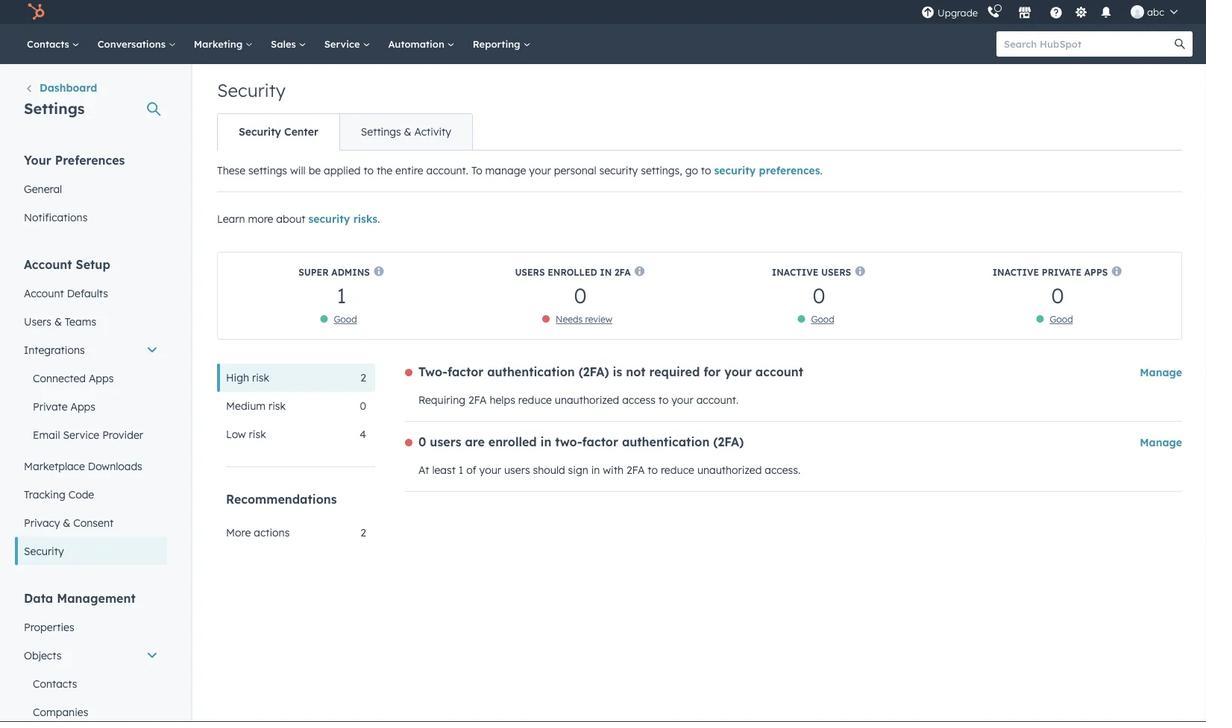 Task type: vqa. For each thing, say whether or not it's contained in the screenshot.
In
yes



Task type: describe. For each thing, give the bounding box(es) containing it.
security risks link
[[308, 213, 378, 226]]

is
[[613, 365, 622, 380]]

notifications button
[[1094, 0, 1119, 24]]

1 horizontal spatial users
[[504, 464, 530, 477]]

the
[[377, 164, 392, 177]]

provider
[[102, 429, 143, 442]]

apps for connected apps
[[89, 372, 114, 385]]

0 vertical spatial factor
[[447, 365, 484, 380]]

high risk
[[226, 371, 269, 385]]

settings & activity link
[[339, 114, 472, 150]]

preferences
[[759, 164, 820, 177]]

0 horizontal spatial reduce
[[518, 394, 552, 407]]

applied
[[324, 164, 361, 177]]

search image
[[1175, 39, 1185, 49]]

automation
[[388, 38, 447, 50]]

your down 'required'
[[672, 394, 694, 407]]

email service provider
[[33, 429, 143, 442]]

low risk
[[226, 428, 266, 441]]

menu containing abc
[[920, 0, 1188, 24]]

inactive private apps
[[993, 267, 1108, 278]]

objects
[[24, 649, 61, 662]]

these
[[217, 164, 246, 177]]

private apps link
[[15, 393, 167, 421]]

more
[[226, 527, 251, 540]]

to right go
[[701, 164, 711, 177]]

automation link
[[379, 24, 464, 64]]

needs review button
[[556, 314, 612, 325]]

data management
[[24, 591, 136, 606]]

0 vertical spatial 2fa
[[615, 267, 631, 278]]

marketing link
[[185, 24, 262, 64]]

0 horizontal spatial enrolled
[[488, 435, 537, 450]]

gary orlando image
[[1131, 5, 1144, 19]]

least
[[432, 464, 456, 477]]

your right of
[[479, 464, 501, 477]]

connected
[[33, 372, 86, 385]]

account defaults link
[[15, 279, 167, 308]]

privacy & consent link
[[15, 509, 167, 537]]

account defaults
[[24, 287, 108, 300]]

settings for settings
[[24, 99, 85, 117]]

access.
[[765, 464, 800, 477]]

users & teams
[[24, 315, 96, 328]]

marketplace downloads
[[24, 460, 142, 473]]

abc
[[1147, 6, 1164, 18]]

review
[[585, 314, 612, 325]]

reporting
[[473, 38, 523, 50]]

0 vertical spatial security
[[217, 79, 286, 101]]

settings,
[[641, 164, 682, 177]]

risk for high risk
[[252, 371, 269, 385]]

good button for users
[[811, 314, 834, 325]]

users for users enrolled in 2fa
[[515, 267, 545, 278]]

hubspot image
[[27, 3, 45, 21]]

good button for admins
[[334, 314, 357, 325]]

1 horizontal spatial security
[[599, 164, 638, 177]]

required
[[649, 365, 700, 380]]

good for users
[[811, 314, 834, 325]]

needs
[[556, 314, 583, 325]]

privacy
[[24, 517, 60, 530]]

marketing
[[194, 38, 245, 50]]

notifications
[[24, 211, 88, 224]]

data management element
[[15, 590, 167, 723]]

tracking
[[24, 488, 65, 501]]

0 vertical spatial 1
[[337, 282, 346, 308]]

1 vertical spatial in
[[540, 435, 552, 450]]

calling icon image
[[987, 6, 1000, 19]]

settings & activity
[[361, 125, 451, 138]]

objects button
[[15, 642, 167, 670]]

2 vertical spatial 2fa
[[626, 464, 645, 477]]

to
[[471, 164, 482, 177]]

about
[[276, 213, 305, 226]]

security inside account setup element
[[24, 545, 64, 558]]

manage button for 0 users are enrolled in two-factor authentication (2fa)
[[1140, 434, 1182, 452]]

1 horizontal spatial authentication
[[622, 435, 710, 450]]

0 for enrolled
[[574, 282, 587, 308]]

0 vertical spatial contacts
[[27, 38, 72, 50]]

preferences
[[55, 153, 125, 167]]

1 horizontal spatial reduce
[[661, 464, 694, 477]]

risk for medium risk
[[269, 400, 286, 413]]

0 horizontal spatial users
[[430, 435, 461, 450]]

manage button for two-factor authentication (2fa) is not required for your account
[[1140, 364, 1182, 382]]

will
[[290, 164, 306, 177]]

settings for settings & activity
[[361, 125, 401, 138]]

1 horizontal spatial service
[[324, 38, 363, 50]]

manage
[[485, 164, 526, 177]]

0 vertical spatial enrolled
[[548, 267, 597, 278]]

actions
[[254, 527, 290, 540]]

marketplaces button
[[1009, 0, 1041, 24]]

0 vertical spatial apps
[[1084, 267, 1108, 278]]

are
[[465, 435, 485, 450]]

2 horizontal spatial users
[[821, 267, 851, 278]]

0 for private
[[1051, 282, 1064, 308]]

these settings will be applied to the entire account. to manage your personal security settings, go to security preferences .
[[217, 164, 823, 177]]

1 vertical spatial 2fa
[[468, 394, 487, 407]]

apps for private apps
[[70, 400, 95, 413]]

& for account setup
[[54, 315, 62, 328]]

at least 1 of your users should sign in with 2fa to reduce unauthorized access.
[[418, 464, 800, 477]]

recommendations
[[226, 492, 337, 507]]

downloads
[[88, 460, 142, 473]]

manage for two-factor authentication (2fa) is not required for your account
[[1140, 366, 1182, 379]]

two-factor authentication (2fa) is not required for your account
[[418, 365, 803, 380]]

helps
[[490, 394, 515, 407]]

privacy & consent
[[24, 517, 113, 530]]

service link
[[315, 24, 379, 64]]

general link
[[15, 175, 167, 203]]

center
[[284, 125, 318, 138]]

access
[[622, 394, 656, 407]]

account. for your
[[696, 394, 739, 407]]

Search HubSpot search field
[[997, 31, 1179, 57]]

activity
[[414, 125, 451, 138]]

teams
[[65, 315, 96, 328]]

your
[[24, 153, 51, 167]]

requiring
[[418, 394, 465, 407]]

& inside privacy & consent link
[[63, 517, 70, 530]]

at
[[418, 464, 429, 477]]

users & teams link
[[15, 308, 167, 336]]

account for account setup
[[24, 257, 72, 272]]



Task type: locate. For each thing, give the bounding box(es) containing it.
needs review
[[556, 314, 612, 325]]

dashboard
[[40, 81, 97, 94]]

contacts link for companies link
[[15, 670, 167, 699]]

1 vertical spatial 1
[[459, 464, 463, 477]]

tracking code link
[[15, 481, 167, 509]]

1 horizontal spatial good
[[811, 314, 834, 325]]

1 vertical spatial manage
[[1140, 436, 1182, 449]]

0 down the users enrolled in 2fa
[[574, 282, 587, 308]]

2 vertical spatial security
[[24, 545, 64, 558]]

inactive
[[772, 267, 819, 278], [993, 267, 1039, 278]]

0 vertical spatial risk
[[252, 371, 269, 385]]

0 vertical spatial private
[[1042, 267, 1082, 278]]

settings link
[[1072, 4, 1091, 20]]

medium risk
[[226, 400, 286, 413]]

risk for low risk
[[249, 428, 266, 441]]

(2fa) left is
[[579, 365, 609, 380]]

1 vertical spatial risk
[[269, 400, 286, 413]]

settings down dashboard link
[[24, 99, 85, 117]]

1 vertical spatial authentication
[[622, 435, 710, 450]]

super
[[298, 267, 329, 278]]

account
[[756, 365, 803, 380]]

1 vertical spatial private
[[33, 400, 68, 413]]

1 left of
[[459, 464, 463, 477]]

2 horizontal spatial security
[[714, 164, 756, 177]]

0 for users
[[813, 282, 825, 308]]

1 vertical spatial service
[[63, 429, 99, 442]]

1 good from the left
[[334, 314, 357, 325]]

account setup
[[24, 257, 110, 272]]

users left should
[[504, 464, 530, 477]]

reduce right with
[[661, 464, 694, 477]]

(2fa) down 'for'
[[713, 435, 744, 450]]

2 horizontal spatial &
[[404, 125, 411, 138]]

integrations button
[[15, 336, 167, 364]]

authentication down access
[[622, 435, 710, 450]]

authentication up helps
[[487, 365, 575, 380]]

1 vertical spatial security
[[239, 125, 281, 138]]

0 vertical spatial account
[[24, 257, 72, 272]]

contacts
[[27, 38, 72, 50], [33, 678, 77, 691]]

navigation
[[217, 113, 473, 151]]

4
[[360, 428, 366, 441]]

conversations link
[[89, 24, 185, 64]]

1 horizontal spatial inactive
[[993, 267, 1039, 278]]

upgrade image
[[921, 6, 935, 20]]

0 vertical spatial unauthorized
[[555, 394, 619, 407]]

0 vertical spatial in
[[600, 267, 612, 278]]

1 account from the top
[[24, 257, 72, 272]]

to right access
[[658, 394, 669, 407]]

private inside account setup element
[[33, 400, 68, 413]]

factor up requiring in the bottom of the page
[[447, 365, 484, 380]]

0 horizontal spatial factor
[[447, 365, 484, 380]]

2
[[361, 371, 366, 385], [361, 527, 366, 540]]

users for users & teams
[[24, 315, 51, 328]]

marketplace
[[24, 460, 85, 473]]

1 horizontal spatial account.
[[696, 394, 739, 407]]

low
[[226, 428, 246, 441]]

& inside users & teams link
[[54, 315, 62, 328]]

security left settings,
[[599, 164, 638, 177]]

good down admins
[[334, 314, 357, 325]]

good for private
[[1050, 314, 1073, 325]]

1 manage button from the top
[[1140, 364, 1182, 382]]

security center link
[[218, 114, 339, 150]]

0 horizontal spatial settings
[[24, 99, 85, 117]]

0 vertical spatial contacts link
[[18, 24, 89, 64]]

help button
[[1044, 0, 1069, 24]]

two-
[[555, 435, 582, 450]]

enrolled right are
[[488, 435, 537, 450]]

service down private apps link
[[63, 429, 99, 442]]

security preferences link
[[714, 164, 820, 177]]

0 horizontal spatial inactive
[[772, 267, 819, 278]]

1 2 from the top
[[361, 371, 366, 385]]

defaults
[[67, 287, 108, 300]]

2 inactive from the left
[[993, 267, 1039, 278]]

1 vertical spatial account
[[24, 287, 64, 300]]

& left activity
[[404, 125, 411, 138]]

upgrade
[[938, 7, 978, 19]]

for
[[704, 365, 721, 380]]

1 horizontal spatial factor
[[582, 435, 618, 450]]

0 vertical spatial manage button
[[1140, 364, 1182, 382]]

2 good from the left
[[811, 314, 834, 325]]

more actions
[[226, 527, 290, 540]]

factor up at least 1 of your users should sign in with 2fa to reduce unauthorized access.
[[582, 435, 618, 450]]

1 vertical spatial .
[[378, 213, 380, 226]]

1 horizontal spatial good button
[[811, 314, 834, 325]]

1 manage from the top
[[1140, 366, 1182, 379]]

navigation containing security center
[[217, 113, 473, 151]]

0 horizontal spatial &
[[54, 315, 62, 328]]

factor
[[447, 365, 484, 380], [582, 435, 618, 450]]

2 vertical spatial &
[[63, 517, 70, 530]]

1 horizontal spatial 1
[[459, 464, 463, 477]]

2 account from the top
[[24, 287, 64, 300]]

data
[[24, 591, 53, 606]]

0 horizontal spatial account.
[[426, 164, 468, 177]]

reduce
[[518, 394, 552, 407], [661, 464, 694, 477]]

account. left to on the left
[[426, 164, 468, 177]]

in
[[600, 267, 612, 278], [540, 435, 552, 450], [591, 464, 600, 477]]

sales
[[271, 38, 299, 50]]

0 vertical spatial .
[[820, 164, 823, 177]]

service
[[324, 38, 363, 50], [63, 429, 99, 442]]

2 good button from the left
[[811, 314, 834, 325]]

settings image
[[1075, 6, 1088, 20]]

1 good button from the left
[[334, 314, 357, 325]]

& for security
[[404, 125, 411, 138]]

entire
[[395, 164, 423, 177]]

security right go
[[714, 164, 756, 177]]

security
[[217, 79, 286, 101], [239, 125, 281, 138], [24, 545, 64, 558]]

to left the
[[364, 164, 374, 177]]

1
[[337, 282, 346, 308], [459, 464, 463, 477]]

properties link
[[15, 614, 167, 642]]

risk right high
[[252, 371, 269, 385]]

contacts inside data management element
[[33, 678, 77, 691]]

go
[[685, 164, 698, 177]]

security inside navigation
[[239, 125, 281, 138]]

(2fa)
[[579, 365, 609, 380], [713, 435, 744, 450]]

users up least
[[430, 435, 461, 450]]

0 horizontal spatial security
[[308, 213, 350, 226]]

your
[[529, 164, 551, 177], [724, 365, 752, 380], [672, 394, 694, 407], [479, 464, 501, 477]]

to right with
[[648, 464, 658, 477]]

& left teams
[[54, 315, 62, 328]]

0 down inactive private apps
[[1051, 282, 1064, 308]]

1 horizontal spatial enrolled
[[548, 267, 597, 278]]

unauthorized left access.
[[697, 464, 762, 477]]

1 horizontal spatial &
[[63, 517, 70, 530]]

account up account defaults at the left of the page
[[24, 257, 72, 272]]

of
[[466, 464, 476, 477]]

general
[[24, 182, 62, 195]]

0 vertical spatial authentication
[[487, 365, 575, 380]]

inactive for inactive users
[[772, 267, 819, 278]]

email
[[33, 429, 60, 442]]

&
[[404, 125, 411, 138], [54, 315, 62, 328], [63, 517, 70, 530]]

requiring 2fa helps reduce unauthorized access to your account.
[[418, 394, 739, 407]]

1 vertical spatial users
[[504, 464, 530, 477]]

in right sign
[[591, 464, 600, 477]]

1 vertical spatial unauthorized
[[697, 464, 762, 477]]

medium
[[226, 400, 266, 413]]

service right sales link
[[324, 38, 363, 50]]

users inside account setup element
[[24, 315, 51, 328]]

your preferences
[[24, 153, 125, 167]]

2 vertical spatial apps
[[70, 400, 95, 413]]

0 horizontal spatial good
[[334, 314, 357, 325]]

1 vertical spatial apps
[[89, 372, 114, 385]]

2 2 from the top
[[361, 527, 366, 540]]

2 horizontal spatial good button
[[1050, 314, 1073, 325]]

2 horizontal spatial good
[[1050, 314, 1073, 325]]

code
[[68, 488, 94, 501]]

2 for more actions
[[361, 527, 366, 540]]

1 vertical spatial (2fa)
[[713, 435, 744, 450]]

sign
[[568, 464, 588, 477]]

& right privacy
[[63, 517, 70, 530]]

1 vertical spatial 2
[[361, 527, 366, 540]]

risk right medium
[[269, 400, 286, 413]]

should
[[533, 464, 565, 477]]

1 horizontal spatial .
[[820, 164, 823, 177]]

service inside account setup element
[[63, 429, 99, 442]]

unauthorized down two-factor authentication (2fa) is not required for your account
[[555, 394, 619, 407]]

1 vertical spatial manage button
[[1140, 434, 1182, 452]]

conversations
[[98, 38, 168, 50]]

1 horizontal spatial settings
[[361, 125, 401, 138]]

0 vertical spatial manage
[[1140, 366, 1182, 379]]

1 vertical spatial contacts
[[33, 678, 77, 691]]

notifications image
[[1100, 7, 1113, 20]]

1 vertical spatial reduce
[[661, 464, 694, 477]]

0 vertical spatial users
[[430, 435, 461, 450]]

2 vertical spatial risk
[[249, 428, 266, 441]]

1 horizontal spatial unauthorized
[[697, 464, 762, 477]]

good button down inactive private apps
[[1050, 314, 1073, 325]]

0 vertical spatial 2
[[361, 371, 366, 385]]

good
[[334, 314, 357, 325], [811, 314, 834, 325], [1050, 314, 1073, 325]]

& inside settings & activity link
[[404, 125, 411, 138]]

search button
[[1167, 31, 1193, 57]]

0 horizontal spatial unauthorized
[[555, 394, 619, 407]]

manage button
[[1140, 364, 1182, 382], [1140, 434, 1182, 452]]

risks
[[353, 213, 378, 226]]

companies
[[33, 706, 88, 719]]

tracking code
[[24, 488, 94, 501]]

1 inactive from the left
[[772, 267, 819, 278]]

0 users are enrolled in two-factor authentication (2fa)
[[418, 435, 744, 450]]

connected apps link
[[15, 364, 167, 393]]

1 down super admins
[[337, 282, 346, 308]]

1 vertical spatial account.
[[696, 394, 739, 407]]

enrolled up needs
[[548, 267, 597, 278]]

0 up "at"
[[418, 435, 426, 450]]

account. down 'for'
[[696, 394, 739, 407]]

contacts up companies
[[33, 678, 77, 691]]

0 horizontal spatial good button
[[334, 314, 357, 325]]

good button down inactive users
[[811, 314, 834, 325]]

integrations
[[24, 344, 85, 357]]

0 vertical spatial &
[[404, 125, 411, 138]]

learn more about security risks .
[[217, 213, 380, 226]]

abc button
[[1122, 0, 1187, 24]]

account setup element
[[15, 256, 167, 566]]

1 vertical spatial &
[[54, 315, 62, 328]]

account up users & teams
[[24, 287, 64, 300]]

security left risks
[[308, 213, 350, 226]]

inactive for inactive private apps
[[993, 267, 1039, 278]]

1 horizontal spatial (2fa)
[[713, 435, 744, 450]]

account. for entire
[[426, 164, 468, 177]]

0 vertical spatial (2fa)
[[579, 365, 609, 380]]

security up security center
[[217, 79, 286, 101]]

learn
[[217, 213, 245, 226]]

personal
[[554, 164, 596, 177]]

help image
[[1050, 7, 1063, 20]]

apps
[[1084, 267, 1108, 278], [89, 372, 114, 385], [70, 400, 95, 413]]

security
[[599, 164, 638, 177], [714, 164, 756, 177], [308, 213, 350, 226]]

good for admins
[[334, 314, 357, 325]]

good down inactive users
[[811, 314, 834, 325]]

your right manage
[[529, 164, 551, 177]]

dashboard link
[[24, 80, 97, 98]]

3 good button from the left
[[1050, 314, 1073, 325]]

sales link
[[262, 24, 315, 64]]

0 down inactive users
[[813, 282, 825, 308]]

menu
[[920, 0, 1188, 24]]

more
[[248, 213, 273, 226]]

be
[[309, 164, 321, 177]]

1 vertical spatial contacts link
[[15, 670, 167, 699]]

high
[[226, 371, 249, 385]]

3 good from the left
[[1050, 314, 1073, 325]]

security up settings at the top left of page
[[239, 125, 281, 138]]

1 vertical spatial factor
[[582, 435, 618, 450]]

contacts link up companies
[[15, 670, 167, 699]]

settings
[[248, 164, 287, 177]]

security down privacy
[[24, 545, 64, 558]]

contacts link for 'conversations' 'link'
[[18, 24, 89, 64]]

1 horizontal spatial private
[[1042, 267, 1082, 278]]

hubspot link
[[18, 3, 56, 21]]

0 horizontal spatial (2fa)
[[579, 365, 609, 380]]

0 vertical spatial service
[[324, 38, 363, 50]]

0 horizontal spatial authentication
[[487, 365, 575, 380]]

good button down admins
[[334, 314, 357, 325]]

1 vertical spatial enrolled
[[488, 435, 537, 450]]

settings up the
[[361, 125, 401, 138]]

manage for 0 users are enrolled in two-factor authentication (2fa)
[[1140, 436, 1182, 449]]

0 horizontal spatial users
[[24, 315, 51, 328]]

reduce right helps
[[518, 394, 552, 407]]

0 vertical spatial settings
[[24, 99, 85, 117]]

your right 'for'
[[724, 365, 752, 380]]

settings inside navigation
[[361, 125, 401, 138]]

calling icon button
[[981, 2, 1006, 22]]

security center
[[239, 125, 318, 138]]

0 horizontal spatial .
[[378, 213, 380, 226]]

0 horizontal spatial 1
[[337, 282, 346, 308]]

security link
[[15, 537, 167, 566]]

account.
[[426, 164, 468, 177], [696, 394, 739, 407]]

contacts link
[[18, 24, 89, 64], [15, 670, 167, 699]]

account for account defaults
[[24, 287, 64, 300]]

properties
[[24, 621, 74, 634]]

2 vertical spatial in
[[591, 464, 600, 477]]

0 horizontal spatial service
[[63, 429, 99, 442]]

good down inactive private apps
[[1050, 314, 1073, 325]]

your preferences element
[[15, 152, 167, 232]]

good button for private
[[1050, 314, 1073, 325]]

0 up 4
[[360, 400, 366, 413]]

notifications link
[[15, 203, 167, 232]]

in left two-
[[540, 435, 552, 450]]

0 vertical spatial account.
[[426, 164, 468, 177]]

contacts down hubspot link
[[27, 38, 72, 50]]

to
[[364, 164, 374, 177], [701, 164, 711, 177], [658, 394, 669, 407], [648, 464, 658, 477]]

authentication
[[487, 365, 575, 380], [622, 435, 710, 450]]

2 for high risk
[[361, 371, 366, 385]]

enrolled
[[548, 267, 597, 278], [488, 435, 537, 450]]

1 horizontal spatial users
[[515, 267, 545, 278]]

1 vertical spatial settings
[[361, 125, 401, 138]]

2 manage from the top
[[1140, 436, 1182, 449]]

2 manage button from the top
[[1140, 434, 1182, 452]]

0 vertical spatial reduce
[[518, 394, 552, 407]]

0 horizontal spatial private
[[33, 400, 68, 413]]

in up 'review' in the top of the page
[[600, 267, 612, 278]]

risk right low
[[249, 428, 266, 441]]

contacts link down hubspot link
[[18, 24, 89, 64]]

marketplaces image
[[1018, 7, 1032, 20]]



